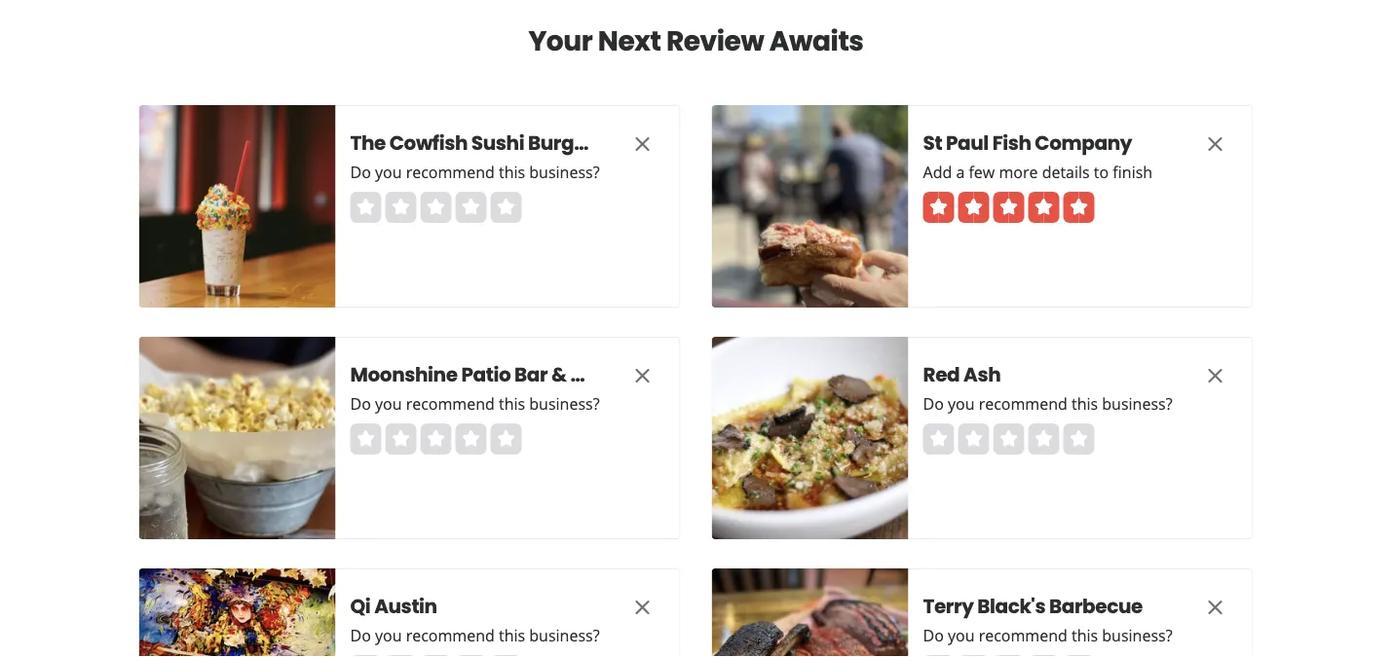 Task type: describe. For each thing, give the bounding box(es) containing it.
rating element for ash
[[923, 424, 1095, 455]]

austin
[[374, 593, 437, 621]]

this for ash
[[1072, 394, 1098, 415]]

rating element for austin
[[350, 656, 522, 658]]

5 star rating image
[[923, 192, 1095, 223]]

qi austin
[[350, 593, 437, 621]]

dismiss card image for the cowfish sushi burger bar
[[631, 133, 654, 156]]

red ash
[[923, 361, 1001, 389]]

photo of terry black's barbecue image
[[712, 569, 909, 658]]

your
[[528, 21, 593, 60]]

recommend for cowfish
[[406, 162, 495, 183]]

cowfish
[[390, 130, 468, 157]]

company
[[1035, 130, 1132, 157]]

recommend for austin
[[406, 626, 495, 646]]

terry
[[923, 593, 974, 621]]

you for red
[[948, 394, 975, 415]]

(no rating) image for black's
[[923, 656, 1095, 658]]

paul
[[946, 130, 989, 157]]

dismiss card image for qi austin
[[631, 596, 654, 620]]

red ash link
[[923, 361, 1167, 389]]

rating element for black's
[[923, 656, 1095, 658]]

do for the
[[350, 162, 371, 183]]

rating element for cowfish
[[350, 192, 522, 223]]

your next review awaits
[[528, 21, 864, 60]]

patio
[[461, 361, 511, 389]]

photo of qi austin image
[[139, 569, 336, 658]]

finish
[[1113, 162, 1153, 183]]

grill
[[570, 361, 609, 389]]

do for moonshine
[[350, 394, 371, 415]]

st paul fish company
[[923, 130, 1132, 157]]

details
[[1042, 162, 1090, 183]]

you for qi
[[375, 626, 402, 646]]

black's
[[977, 593, 1046, 621]]

do for red
[[923, 394, 944, 415]]

terry black's barbecue link
[[923, 593, 1167, 621]]

dismiss card image for red ash
[[1204, 364, 1227, 388]]

(no rating) image for ash
[[923, 424, 1095, 455]]

do you recommend this business? for austin
[[350, 626, 600, 646]]

qi
[[350, 593, 371, 621]]

business? for barbecue
[[1102, 626, 1173, 646]]

0 horizontal spatial bar
[[515, 361, 548, 389]]

business? down 'qi austin' link
[[529, 626, 600, 646]]

ash
[[964, 361, 1001, 389]]

recommend for patio
[[406, 394, 495, 415]]

this for austin
[[499, 626, 525, 646]]

moonshine
[[350, 361, 458, 389]]

the
[[350, 130, 386, 157]]

the cowfish sushi burger bar
[[350, 130, 631, 157]]



Task type: locate. For each thing, give the bounding box(es) containing it.
do you recommend this business? for patio
[[350, 394, 600, 415]]

business? down 'burger' in the top of the page
[[529, 162, 600, 183]]

do you recommend this business? down the cowfish sushi burger bar link
[[350, 162, 600, 183]]

this down 'qi austin' link
[[499, 626, 525, 646]]

more
[[999, 162, 1038, 183]]

1 vertical spatial dismiss card image
[[631, 596, 654, 620]]

None radio
[[350, 192, 381, 223], [923, 424, 954, 455], [993, 424, 1025, 455], [1028, 424, 1060, 455], [1063, 424, 1095, 455], [350, 656, 381, 658], [385, 656, 417, 658], [420, 656, 452, 658], [923, 656, 954, 658], [993, 656, 1025, 658], [1063, 656, 1095, 658], [350, 192, 381, 223], [923, 424, 954, 455], [993, 424, 1025, 455], [1028, 424, 1060, 455], [1063, 424, 1095, 455], [350, 656, 381, 658], [385, 656, 417, 658], [420, 656, 452, 658], [923, 656, 954, 658], [993, 656, 1025, 658], [1063, 656, 1095, 658]]

(no rating) image for patio
[[350, 424, 522, 455]]

rating element down austin
[[350, 656, 522, 658]]

business? down &
[[529, 394, 600, 415]]

dismiss card image
[[1204, 364, 1227, 388], [631, 596, 654, 620]]

moonshine patio bar & grill link
[[350, 361, 609, 389]]

0 horizontal spatial dismiss card image
[[631, 596, 654, 620]]

you for moonshine
[[375, 394, 402, 415]]

rating element down black's
[[923, 656, 1095, 658]]

this
[[499, 162, 525, 183], [499, 394, 525, 415], [1072, 394, 1098, 415], [499, 626, 525, 646], [1072, 626, 1098, 646]]

you down terry
[[948, 626, 975, 646]]

(no rating) image down black's
[[923, 656, 1095, 658]]

st paul fish company link
[[923, 130, 1167, 157]]

(no rating) image down austin
[[350, 656, 522, 658]]

do down red at right bottom
[[923, 394, 944, 415]]

(no rating) image down moonshine
[[350, 424, 522, 455]]

you for terry
[[948, 626, 975, 646]]

do down the
[[350, 162, 371, 183]]

&
[[551, 361, 567, 389]]

to
[[1094, 162, 1109, 183]]

do you recommend this business? down 'qi austin' link
[[350, 626, 600, 646]]

next
[[598, 21, 661, 60]]

(no rating) image
[[350, 192, 522, 223], [350, 424, 522, 455], [923, 424, 1095, 455], [350, 656, 522, 658], [923, 656, 1095, 658]]

business? for bar
[[529, 394, 600, 415]]

do you recommend this business? down moonshine patio bar & grill
[[350, 394, 600, 415]]

the cowfish sushi burger bar link
[[350, 130, 631, 157]]

sushi
[[471, 130, 524, 157]]

this down the red ash link
[[1072, 394, 1098, 415]]

dismiss card image for terry black's barbecue
[[1204, 596, 1227, 620]]

(no rating) image for austin
[[350, 656, 522, 658]]

do down moonshine
[[350, 394, 371, 415]]

burger
[[528, 130, 594, 157]]

this down "barbecue"
[[1072, 626, 1098, 646]]

rating element down cowfish
[[350, 192, 522, 223]]

do for qi
[[350, 626, 371, 646]]

do down qi
[[350, 626, 371, 646]]

red
[[923, 361, 960, 389]]

you down red ash
[[948, 394, 975, 415]]

moonshine patio bar & grill
[[350, 361, 609, 389]]

st
[[923, 130, 942, 157]]

(no rating) image down cowfish
[[350, 192, 522, 223]]

photo of the cowfish sushi burger bar image
[[139, 105, 336, 308]]

few
[[969, 162, 995, 183]]

barbecue
[[1049, 593, 1143, 621]]

terry black's barbecue
[[923, 593, 1143, 621]]

qi austin link
[[350, 593, 594, 621]]

awaits
[[770, 21, 864, 60]]

recommend down the red ash link
[[979, 394, 1068, 415]]

do
[[350, 162, 371, 183], [350, 394, 371, 415], [923, 394, 944, 415], [350, 626, 371, 646], [923, 626, 944, 646]]

rating element for patio
[[350, 424, 522, 455]]

do for terry
[[923, 626, 944, 646]]

dismiss card image for moonshine patio bar & grill
[[631, 364, 654, 388]]

you down the
[[375, 162, 402, 183]]

rating element
[[350, 192, 522, 223], [350, 424, 522, 455], [923, 424, 1095, 455], [350, 656, 522, 658], [923, 656, 1095, 658]]

photo of red ash image
[[712, 337, 909, 540]]

this for cowfish
[[499, 162, 525, 183]]

rating element down "ash" at the right bottom of the page
[[923, 424, 1095, 455]]

bar right 'burger' in the top of the page
[[597, 130, 631, 157]]

do you recommend this business? for ash
[[923, 394, 1173, 415]]

this down "sushi"
[[499, 162, 525, 183]]

bar
[[597, 130, 631, 157], [515, 361, 548, 389]]

review
[[666, 21, 764, 60]]

business? down "barbecue"
[[1102, 626, 1173, 646]]

0 vertical spatial bar
[[597, 130, 631, 157]]

add a few more details to finish
[[923, 162, 1153, 183]]

recommend down moonshine patio bar & grill
[[406, 394, 495, 415]]

do you recommend this business?
[[350, 162, 600, 183], [350, 394, 600, 415], [923, 394, 1173, 415], [350, 626, 600, 646], [923, 626, 1173, 646]]

None radio
[[385, 192, 417, 223], [420, 192, 452, 223], [456, 192, 487, 223], [491, 192, 522, 223], [350, 424, 381, 455], [385, 424, 417, 455], [420, 424, 452, 455], [456, 424, 487, 455], [491, 424, 522, 455], [958, 424, 989, 455], [456, 656, 487, 658], [491, 656, 522, 658], [958, 656, 989, 658], [1028, 656, 1060, 658], [385, 192, 417, 223], [420, 192, 452, 223], [456, 192, 487, 223], [491, 192, 522, 223], [350, 424, 381, 455], [385, 424, 417, 455], [420, 424, 452, 455], [456, 424, 487, 455], [491, 424, 522, 455], [958, 424, 989, 455], [456, 656, 487, 658], [491, 656, 522, 658], [958, 656, 989, 658], [1028, 656, 1060, 658]]

you for the
[[375, 162, 402, 183]]

(no rating) image down "ash" at the right bottom of the page
[[923, 424, 1095, 455]]

do you recommend this business? down terry black's barbecue link
[[923, 626, 1173, 646]]

this down patio
[[499, 394, 525, 415]]

add
[[923, 162, 952, 183]]

recommend down cowfish
[[406, 162, 495, 183]]

you down the qi austin
[[375, 626, 402, 646]]

do down terry
[[923, 626, 944, 646]]

do you recommend this business? for cowfish
[[350, 162, 600, 183]]

dismiss card image for st paul fish company
[[1204, 133, 1227, 156]]

do you recommend this business? for black's
[[923, 626, 1173, 646]]

recommend for ash
[[979, 394, 1068, 415]]

dismiss card image
[[631, 133, 654, 156], [1204, 133, 1227, 156], [631, 364, 654, 388], [1204, 596, 1227, 620]]

business? down the red ash link
[[1102, 394, 1173, 415]]

business?
[[529, 162, 600, 183], [529, 394, 600, 415], [1102, 394, 1173, 415], [529, 626, 600, 646], [1102, 626, 1173, 646]]

recommend down terry black's barbecue
[[979, 626, 1068, 646]]

(no rating) image for cowfish
[[350, 192, 522, 223]]

you down moonshine
[[375, 394, 402, 415]]

photo of st paul fish company image
[[712, 105, 909, 308]]

recommend down 'qi austin' link
[[406, 626, 495, 646]]

this for black's
[[1072, 626, 1098, 646]]

1 vertical spatial bar
[[515, 361, 548, 389]]

1 horizontal spatial bar
[[597, 130, 631, 157]]

photo of moonshine patio bar & grill image
[[139, 337, 336, 540]]

this for patio
[[499, 394, 525, 415]]

recommend for black's
[[979, 626, 1068, 646]]

1 horizontal spatial dismiss card image
[[1204, 364, 1227, 388]]

a
[[956, 162, 965, 183]]

bar left &
[[515, 361, 548, 389]]

business? for sushi
[[529, 162, 600, 183]]

fish
[[992, 130, 1031, 157]]

do you recommend this business? down the red ash link
[[923, 394, 1173, 415]]

you
[[375, 162, 402, 183], [375, 394, 402, 415], [948, 394, 975, 415], [375, 626, 402, 646], [948, 626, 975, 646]]

rating element down moonshine
[[350, 424, 522, 455]]

0 vertical spatial dismiss card image
[[1204, 364, 1227, 388]]

recommend
[[406, 162, 495, 183], [406, 394, 495, 415], [979, 394, 1068, 415], [406, 626, 495, 646], [979, 626, 1068, 646]]



Task type: vqa. For each thing, say whether or not it's contained in the screenshot.
Cheap to the left
no



